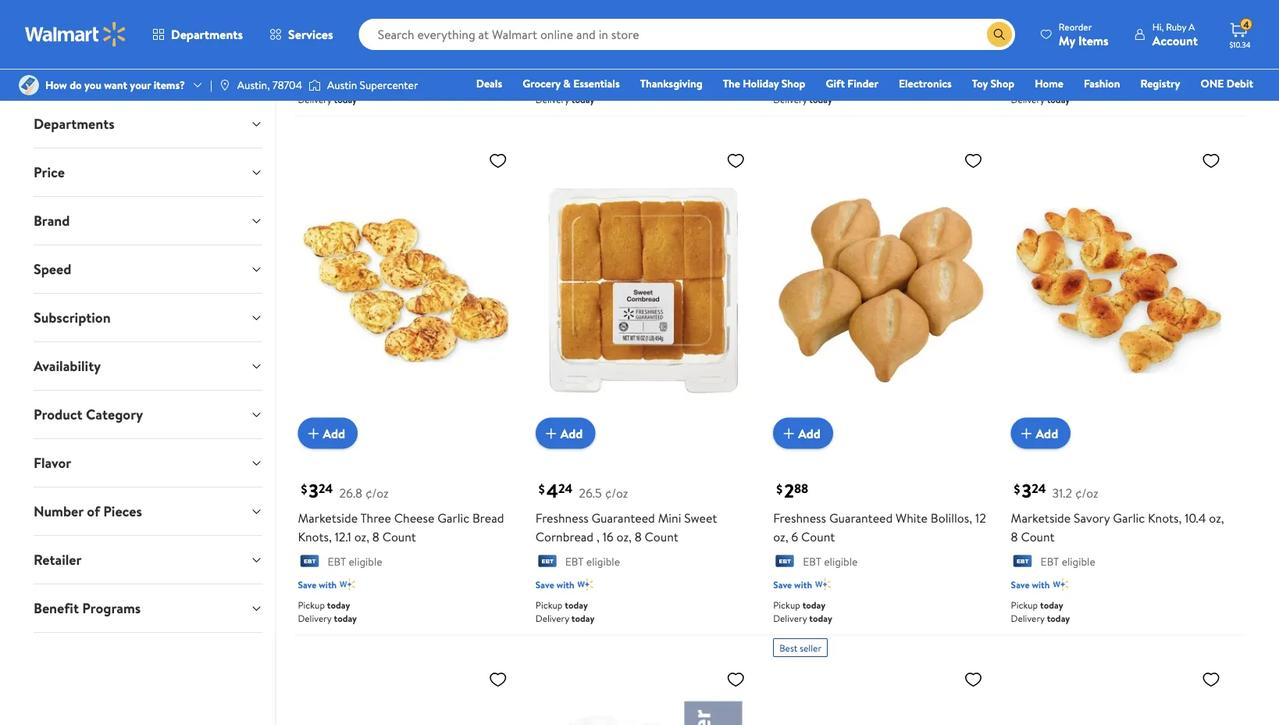 Task type: describe. For each thing, give the bounding box(es) containing it.
registry
[[1141, 76, 1181, 91]]

 image for austin supercenter
[[309, 77, 321, 93]]

hi, ruby a account
[[1153, 20, 1199, 49]]

2 shop from the left
[[991, 76, 1015, 91]]

supercenter
[[360, 77, 418, 93]]

ebt eligible down reorder
[[1041, 35, 1096, 50]]

sweet inside king's hawaiian original hawaiian sweet dinner rolls, 24 count, 24 oz
[[481, 0, 514, 8]]

$ for $ 3 24 31.2 ¢/oz marketside savory garlic knots, 10.4 oz, 8 count
[[1015, 481, 1021, 498]]

product category
[[34, 405, 143, 424]]

departments tab
[[21, 100, 275, 148]]

schar gluten free ciabatta rolls, artisan bread rolls multipack, 7 oz, 4 count image
[[774, 663, 990, 725]]

rolls, inside king's hawaiian original hawaiian sweet dinner rolls, 24 count, 24 oz
[[338, 9, 367, 26]]

marketside for $ 3 24 31.2 ¢/oz marketside savory garlic knots, 10.4 oz, 8 count
[[1012, 509, 1071, 526]]

walmart plus image for freshness guaranteed hard rolls, 16 oz, 12 count
[[1054, 58, 1069, 73]]

three
[[361, 509, 391, 526]]

add to cart image for 2
[[780, 424, 799, 443]]

8 inside $ 4 24 26.5 ¢/oz freshness guaranteed mini sweet cornbread , 16 oz, 8 count
[[635, 528, 642, 545]]

savory
[[1074, 509, 1111, 526]]

you
[[84, 77, 102, 93]]

departments button
[[21, 100, 275, 148]]

retailer
[[34, 550, 82, 570]]

oz, inside marketside brioche slider rolls, 16.9 oz, 12 count
[[732, 0, 747, 8]]

16 inside $ 4 24 26.5 ¢/oz freshness guaranteed mini sweet cornbread , 16 oz, 8 count
[[603, 528, 614, 545]]

the holiday shop
[[723, 76, 806, 91]]

12 for freshness guaranteed hard rolls, 16 oz, 12 count
[[1012, 9, 1022, 26]]

16 inside "freshness guaranteed hard rolls, 16 oz, 12 count"
[[1196, 0, 1207, 8]]

guaranteed for oz,
[[830, 0, 893, 8]]

price button
[[21, 148, 275, 196]]

items
[[1079, 32, 1109, 49]]

bread
[[473, 509, 504, 526]]

how
[[45, 77, 67, 93]]

retailer tab
[[21, 536, 275, 584]]

$ for $ 4 24 26.5 ¢/oz freshness guaranteed mini sweet cornbread , 16 oz, 8 count
[[539, 481, 545, 498]]

$ 3 24 26.8 ¢/oz marketside three cheese garlic bread knots, 12.1 oz, 8 count
[[298, 478, 504, 545]]

rolls, inside freshness guaranteed french steak rolls, 13 oz, 8 count
[[774, 9, 803, 26]]

78704
[[273, 77, 302, 93]]

3 for $ 3 24 31.2 ¢/oz marketside savory garlic knots, 10.4 oz, 8 count
[[1022, 478, 1032, 504]]

eligible down freshness guaranteed french steak rolls, 13 oz, 8 count
[[825, 35, 858, 50]]

the holiday shop link
[[716, 75, 813, 92]]

product
[[34, 405, 83, 424]]

walmart+ link
[[1200, 97, 1261, 114]]

cheesecake factory, brown bread, dinner rolls, 11.2 oz, 8 count image
[[536, 663, 752, 725]]

oz, inside $ 4 24 26.5 ¢/oz freshness guaranteed mini sweet cornbread , 16 oz, 8 count
[[617, 528, 632, 545]]

marketside three cheese garlic bread knots, 12.1 oz, 8 count image
[[298, 144, 514, 436]]

availability button
[[21, 342, 275, 390]]

benefit programs tab
[[21, 584, 275, 632]]

oz
[[443, 9, 459, 26]]

add to favorites list, schar gluten free ciabatta rolls, artisan bread rolls multipack, 7 oz, 4 count image
[[965, 669, 983, 689]]

best
[[780, 641, 798, 654]]

eligible up essentials
[[587, 35, 620, 50]]

speed tab
[[21, 245, 275, 293]]

programs
[[82, 599, 141, 618]]

toy
[[973, 76, 989, 91]]

walmart plus image up austin at top left
[[340, 58, 356, 73]]

speed
[[34, 259, 71, 279]]

grocery & essentials link
[[516, 75, 627, 92]]

freshness guaranteed white bolillos, 12 oz, 6 count image
[[774, 144, 990, 436]]

guaranteed for 12
[[1068, 0, 1131, 8]]

freshness guaranteed hard rolls, 16 oz, 12 count
[[1012, 0, 1225, 26]]

 image for austin, 78704
[[219, 79, 231, 91]]

rolls, inside "freshness guaranteed hard rolls, 16 oz, 12 count"
[[1164, 0, 1193, 8]]

add for 26.8 ¢/oz
[[323, 425, 345, 442]]

add to favorites list, freshness guaranteed all butter croissant style dinner rolls, 10oz, 12 count, pastries image
[[489, 669, 508, 689]]

ebt eligible down '13'
[[803, 35, 858, 50]]

brioche
[[599, 0, 641, 8]]

24 left count,
[[370, 9, 384, 26]]

marketside brioche slider rolls, 16.9 oz, 12 count
[[536, 0, 747, 26]]

0 vertical spatial 4
[[1244, 18, 1250, 31]]

marketside inside marketside brioche slider rolls, 16.9 oz, 12 count
[[536, 0, 596, 8]]

services button
[[256, 16, 347, 53]]

Search search field
[[359, 19, 1016, 50]]

$ 3 24 31.2 ¢/oz marketside savory garlic knots, 10.4 oz, 8 count
[[1012, 478, 1225, 545]]

price tab
[[21, 148, 275, 196]]

availability
[[34, 356, 101, 376]]

king's hawaiian original hawaiian sweet dinner rolls, 24 count, 24 oz
[[298, 0, 514, 26]]

benefit programs
[[34, 599, 141, 618]]

my
[[1059, 32, 1076, 49]]

departments inside dropdown button
[[34, 114, 115, 134]]

white
[[896, 509, 928, 526]]

oz, inside $ 3 24 31.2 ¢/oz marketside savory garlic knots, 10.4 oz, 8 count
[[1210, 509, 1225, 526]]

one
[[1201, 76, 1225, 91]]

departments button
[[139, 16, 256, 53]]

24 for $ 3 24 26.8 ¢/oz marketside three cheese garlic bread knots, 12.1 oz, 8 count
[[319, 480, 333, 497]]

fashion
[[1084, 76, 1121, 91]]

finder
[[848, 76, 879, 91]]

knots, inside $ 3 24 26.8 ¢/oz marketside three cheese garlic bread knots, 12.1 oz, 8 count
[[298, 528, 332, 545]]

fashion link
[[1077, 75, 1128, 92]]

rolls, inside marketside brioche slider rolls, 16.9 oz, 12 count
[[677, 0, 706, 8]]

eligible down ,
[[587, 554, 620, 569]]

electronics
[[899, 76, 952, 91]]

brand
[[34, 211, 70, 230]]

holiday
[[743, 76, 779, 91]]

eligible down reorder
[[1062, 35, 1096, 50]]

cornbread
[[536, 528, 594, 545]]

hard
[[1134, 0, 1161, 8]]

add for 2
[[799, 425, 821, 442]]

one debit link
[[1194, 75, 1261, 92]]

brand tab
[[21, 197, 275, 245]]

the
[[723, 76, 741, 91]]

,
[[597, 528, 600, 545]]

austin, 78704
[[237, 77, 302, 93]]

ebt eligible down the savory
[[1041, 554, 1096, 569]]

12 for marketside brioche slider rolls, 16.9 oz, 12 count
[[536, 9, 547, 26]]

freshness guaranteed white bolillos, 12 oz, 6 count
[[774, 509, 987, 545]]

24 for $ 3 24 31.2 ¢/oz marketside savory garlic knots, 10.4 oz, 8 count
[[1032, 480, 1047, 497]]

product category button
[[21, 391, 275, 438]]

number of pieces button
[[21, 488, 275, 535]]

grocery & essentials
[[523, 76, 620, 91]]

slider
[[644, 0, 674, 8]]

flavor button
[[21, 439, 275, 487]]

austin
[[327, 77, 357, 93]]

toy shop
[[973, 76, 1015, 91]]

do
[[70, 77, 82, 93]]

price
[[34, 163, 65, 182]]

a
[[1189, 20, 1196, 33]]

toy shop link
[[966, 75, 1022, 92]]

add button for 26.8 ¢/oz
[[298, 418, 358, 449]]

benefit programs button
[[21, 584, 275, 632]]

mini
[[658, 509, 682, 526]]

subscription button
[[21, 294, 275, 341]]

speed button
[[21, 245, 275, 293]]

eligible down 12.1
[[349, 554, 383, 569]]

deals
[[476, 76, 503, 91]]

count inside "freshness guaranteed hard rolls, 16 oz, 12 count"
[[1025, 9, 1059, 26]]

freshness guaranteed french steak rolls, 13 oz, 8 count
[[774, 0, 966, 26]]

deals link
[[469, 75, 510, 92]]

search icon image
[[994, 28, 1006, 41]]

walmart+
[[1207, 98, 1254, 113]]

add for 26.5 ¢/oz
[[561, 425, 583, 442]]

$10.34
[[1230, 39, 1251, 50]]

¢/oz for $ 3 24 26.8 ¢/oz marketside three cheese garlic bread knots, 12.1 oz, 8 count
[[366, 484, 389, 501]]

departments inside popup button
[[171, 26, 243, 43]]

gift finder link
[[819, 75, 886, 92]]

original
[[383, 0, 427, 8]]

essentials
[[574, 76, 620, 91]]

count inside $ 3 24 26.8 ¢/oz marketside three cheese garlic bread knots, 12.1 oz, 8 count
[[383, 528, 416, 545]]

add button for 26.5 ¢/oz
[[536, 418, 596, 449]]

garlic inside $ 3 24 26.8 ¢/oz marketside three cheese garlic bread knots, 12.1 oz, 8 count
[[438, 509, 470, 526]]

ebt down 12.1
[[328, 554, 346, 569]]

13
[[806, 9, 816, 26]]



Task type: vqa. For each thing, say whether or not it's contained in the screenshot.
REDUCED PRICE "icon"
no



Task type: locate. For each thing, give the bounding box(es) containing it.
1 vertical spatial knots,
[[298, 528, 332, 545]]

ebt eligible up austin at top left
[[328, 35, 383, 50]]

$ left 26.5
[[539, 481, 545, 498]]

24 inside $ 3 24 31.2 ¢/oz marketside savory garlic knots, 10.4 oz, 8 count
[[1032, 480, 1047, 497]]

ebt down reorder
[[1041, 35, 1060, 50]]

add button up 88
[[774, 418, 834, 449]]

marketside for $ 3 24 26.8 ¢/oz marketside three cheese garlic bread knots, 12.1 oz, 8 count
[[298, 509, 358, 526]]

31.2
[[1053, 484, 1073, 501]]

count inside marketside brioche slider rolls, 16.9 oz, 12 count
[[550, 9, 583, 26]]

Walmart Site-Wide search field
[[359, 19, 1016, 50]]

freshness for freshness guaranteed white bolillos, 12 oz, 6 count
[[774, 509, 827, 526]]

|
[[210, 77, 212, 93]]

add for 31.2 ¢/oz
[[1037, 425, 1059, 442]]

1 horizontal spatial add to cart image
[[780, 424, 799, 443]]

oz, inside "freshness guaranteed hard rolls, 16 oz, 12 count"
[[1210, 0, 1225, 8]]

12 up grocery
[[536, 9, 547, 26]]

ebt eligible up essentials
[[566, 35, 620, 50]]

8 inside $ 3 24 31.2 ¢/oz marketside savory garlic knots, 10.4 oz, 8 count
[[1012, 528, 1019, 545]]

add to cart image
[[304, 424, 323, 443]]

of
[[87, 502, 100, 521]]

steak
[[937, 0, 966, 8]]

marketside
[[536, 0, 596, 8], [298, 509, 358, 526], [1012, 509, 1071, 526]]

oz, inside freshness guaranteed french steak rolls, 13 oz, 8 count
[[819, 9, 834, 26]]

how do you want your items?
[[45, 77, 185, 93]]

1 horizontal spatial hawaiian
[[430, 0, 478, 8]]

walmart plus image for 26.5 ¢/oz
[[578, 577, 594, 592]]

availability tab
[[21, 342, 275, 390]]

oz, inside freshness guaranteed white bolillos, 12 oz, 6 count
[[774, 528, 789, 545]]

1 add from the left
[[323, 425, 345, 442]]

1 horizontal spatial departments
[[171, 26, 243, 43]]

guaranteed inside $ 4 24 26.5 ¢/oz freshness guaranteed mini sweet cornbread , 16 oz, 8 count
[[592, 509, 655, 526]]

subscription tab
[[21, 294, 275, 341]]

12 inside marketside brioche slider rolls, 16.9 oz, 12 count
[[536, 9, 547, 26]]

rolls, up 'ruby'
[[1164, 0, 1193, 8]]

sweet
[[481, 0, 514, 8], [685, 509, 718, 526]]

home
[[1035, 76, 1064, 91]]

2 ¢/oz from the left
[[605, 484, 628, 501]]

4 add from the left
[[1037, 425, 1059, 442]]

freshness for freshness guaranteed hard rolls, 16 oz, 12 count
[[1012, 0, 1065, 8]]

garlic right the savory
[[1114, 509, 1146, 526]]

eligible up austin supercenter
[[349, 35, 383, 50]]

24 inside $ 4 24 26.5 ¢/oz freshness guaranteed mini sweet cornbread , 16 oz, 8 count
[[559, 480, 573, 497]]

¢/oz right '31.2'
[[1076, 484, 1099, 501]]

freshness inside freshness guaranteed white bolillos, 12 oz, 6 count
[[774, 509, 827, 526]]

freshness inside "freshness guaranteed hard rolls, 16 oz, 12 count"
[[1012, 0, 1065, 8]]

freshness
[[774, 0, 827, 8], [1012, 0, 1065, 8], [536, 509, 589, 526], [774, 509, 827, 526]]

bolillos,
[[931, 509, 973, 526]]

add to favorites list, freshness guaranteed mini sweet cornbread , 16 oz, 8 count image
[[727, 151, 746, 170]]

add button for 2
[[774, 418, 834, 449]]

garlic inside $ 3 24 31.2 ¢/oz marketside savory garlic knots, 10.4 oz, 8 count
[[1114, 509, 1146, 526]]

hawaiian up oz
[[430, 0, 478, 8]]

4 up $10.34
[[1244, 18, 1250, 31]]

count down mini
[[645, 528, 679, 545]]

6
[[792, 528, 799, 545]]

number
[[34, 502, 84, 521]]

save with
[[298, 59, 337, 72], [536, 59, 575, 72], [774, 59, 813, 72], [1012, 59, 1050, 72], [298, 578, 337, 591], [536, 578, 575, 591], [774, 578, 813, 591], [1012, 578, 1050, 591]]

$ for $ 2 88
[[777, 481, 783, 498]]

rolls, left '13'
[[774, 9, 803, 26]]

0 horizontal spatial  image
[[219, 79, 231, 91]]

french
[[896, 0, 934, 8]]

king's
[[298, 0, 329, 8]]

1 horizontal spatial 12
[[976, 509, 987, 526]]

1 vertical spatial departments
[[34, 114, 115, 134]]

$ left 26.8
[[301, 481, 307, 498]]

add to favorites list, marketside three cheese garlic bread knots, 12.1 oz, 8 count image
[[489, 151, 508, 170]]

add to cart image
[[542, 424, 561, 443], [780, 424, 799, 443], [1018, 424, 1037, 443]]

marketside savory garlic knots, 10.4 oz, 8 count image
[[1012, 144, 1227, 436]]

thanksgiving
[[640, 76, 703, 91]]

1 horizontal spatial ¢/oz
[[605, 484, 628, 501]]

subscription
[[34, 308, 111, 327]]

count inside $ 3 24 31.2 ¢/oz marketside savory garlic knots, 10.4 oz, 8 count
[[1022, 528, 1055, 545]]

count left reorder
[[1025, 9, 1059, 26]]

0 horizontal spatial 4
[[547, 478, 559, 504]]

walmart plus image for marketside brioche slider rolls, 16.9 oz, 12 count
[[578, 58, 594, 73]]

walmart plus image down 12.1
[[340, 577, 356, 592]]

ebt down '13'
[[803, 35, 822, 50]]

12 right bolillos,
[[976, 509, 987, 526]]

3 add from the left
[[799, 425, 821, 442]]

2 horizontal spatial ¢/oz
[[1076, 484, 1099, 501]]

one debit walmart+
[[1201, 76, 1254, 113]]

flavor tab
[[21, 439, 275, 487]]

flavor
[[34, 453, 71, 473]]

freshness up reorder
[[1012, 0, 1065, 8]]

ebt eligible down freshness guaranteed white bolillos, 12 oz, 6 count
[[803, 554, 858, 569]]

0 vertical spatial knots,
[[1149, 509, 1183, 526]]

24 left '31.2'
[[1032, 480, 1047, 497]]

3 ¢/oz from the left
[[1076, 484, 1099, 501]]

pieces
[[103, 502, 142, 521]]

walmart plus image
[[578, 58, 594, 73], [816, 58, 831, 73], [1054, 58, 1069, 73], [1054, 577, 1069, 592]]

1 garlic from the left
[[438, 509, 470, 526]]

2 add button from the left
[[536, 418, 596, 449]]

3 left 26.8
[[309, 478, 319, 504]]

add up '31.2'
[[1037, 425, 1059, 442]]

thanksgiving link
[[633, 75, 710, 92]]

¢/oz inside $ 3 24 26.8 ¢/oz marketside three cheese garlic bread knots, 12.1 oz, 8 count
[[366, 484, 389, 501]]

16 right ,
[[603, 528, 614, 545]]

 image
[[309, 77, 321, 93], [219, 79, 231, 91]]

walmart plus image for 2
[[816, 577, 831, 592]]

0 horizontal spatial sweet
[[481, 0, 514, 8]]

cheese
[[394, 509, 435, 526]]

category
[[86, 405, 143, 424]]

add to favorites list, freshness guaranteed white bolillos, 12 oz, 6 count image
[[965, 151, 983, 170]]

garlic
[[438, 509, 470, 526], [1114, 509, 1146, 526]]

8 inside $ 3 24 26.8 ¢/oz marketside three cheese garlic bread knots, 12.1 oz, 8 count
[[373, 528, 380, 545]]

0 horizontal spatial marketside
[[298, 509, 358, 526]]

guaranteed for 6
[[830, 509, 893, 526]]

1 vertical spatial 4
[[547, 478, 559, 504]]

26.8
[[339, 484, 363, 501]]

ebt down dinner
[[328, 35, 346, 50]]

walmart plus image
[[340, 58, 356, 73], [340, 577, 356, 592], [578, 577, 594, 592], [816, 577, 831, 592]]

count inside freshness guaranteed french steak rolls, 13 oz, 8 count
[[847, 9, 881, 26]]

0 horizontal spatial 16
[[603, 528, 614, 545]]

number of pieces
[[34, 502, 142, 521]]

1 horizontal spatial 3
[[1022, 478, 1032, 504]]

count inside freshness guaranteed white bolillos, 12 oz, 6 count
[[802, 528, 835, 545]]

marketside inside $ 3 24 26.8 ¢/oz marketside three cheese garlic bread knots, 12.1 oz, 8 count
[[298, 509, 358, 526]]

add up 26.5
[[561, 425, 583, 442]]

ebt up "grocery & essentials" link
[[566, 35, 584, 50]]

2 horizontal spatial marketside
[[1012, 509, 1071, 526]]

&
[[564, 76, 571, 91]]

0 vertical spatial sweet
[[481, 0, 514, 8]]

¢/oz up three
[[366, 484, 389, 501]]

rolls, right dinner
[[338, 9, 367, 26]]

$ inside $ 3 24 31.2 ¢/oz marketside savory garlic knots, 10.4 oz, 8 count
[[1015, 481, 1021, 498]]

guaranteed left white
[[830, 509, 893, 526]]

0 horizontal spatial add to cart image
[[542, 424, 561, 443]]

¢/oz inside $ 3 24 31.2 ¢/oz marketside savory garlic knots, 10.4 oz, 8 count
[[1076, 484, 1099, 501]]

walmart plus image for 26.8 ¢/oz
[[340, 577, 356, 592]]

eligible down freshness guaranteed white bolillos, 12 oz, 6 count
[[825, 554, 858, 569]]

count,
[[387, 9, 423, 26]]

guaranteed up ,
[[592, 509, 655, 526]]

4 inside $ 4 24 26.5 ¢/oz freshness guaranteed mini sweet cornbread , 16 oz, 8 count
[[547, 478, 559, 504]]

4 $ from the left
[[1015, 481, 1021, 498]]

3 inside $ 3 24 26.8 ¢/oz marketside three cheese garlic bread knots, 12.1 oz, 8 count
[[309, 478, 319, 504]]

0 horizontal spatial shop
[[782, 76, 806, 91]]

0 horizontal spatial 12
[[536, 9, 547, 26]]

1 horizontal spatial knots,
[[1149, 509, 1183, 526]]

freshness up 6
[[774, 509, 827, 526]]

ebt image
[[774, 36, 797, 52], [1012, 36, 1035, 52], [298, 555, 321, 570], [536, 555, 559, 570]]

freshness inside $ 4 24 26.5 ¢/oz freshness guaranteed mini sweet cornbread , 16 oz, 8 count
[[536, 509, 589, 526]]

ruby
[[1167, 20, 1187, 33]]

count right '13'
[[847, 9, 881, 26]]

knots, left 12.1
[[298, 528, 332, 545]]

1 add to cart image from the left
[[542, 424, 561, 443]]

sweet inside $ 4 24 26.5 ¢/oz freshness guaranteed mini sweet cornbread , 16 oz, 8 count
[[685, 509, 718, 526]]

marketside left brioche
[[536, 0, 596, 8]]

24
[[370, 9, 384, 26], [426, 9, 440, 26], [319, 480, 333, 497], [559, 480, 573, 497], [1032, 480, 1047, 497]]

guaranteed left french
[[830, 0, 893, 8]]

24 left 26.8
[[319, 480, 333, 497]]

number of pieces tab
[[21, 488, 275, 535]]

3 left '31.2'
[[1022, 478, 1032, 504]]

2 add from the left
[[561, 425, 583, 442]]

count down the cheese
[[383, 528, 416, 545]]

 image right |
[[219, 79, 231, 91]]

0 vertical spatial departments
[[171, 26, 243, 43]]

$
[[301, 481, 307, 498], [539, 481, 545, 498], [777, 481, 783, 498], [1015, 481, 1021, 498]]

freshness up '13'
[[774, 0, 827, 8]]

0 horizontal spatial hawaiian
[[332, 0, 380, 8]]

26.5
[[579, 484, 602, 501]]

12 inside freshness guaranteed white bolillos, 12 oz, 6 count
[[976, 509, 987, 526]]

freshness inside freshness guaranteed french steak rolls, 13 oz, 8 count
[[774, 0, 827, 8]]

24 inside $ 3 24 26.8 ¢/oz marketside three cheese garlic bread knots, 12.1 oz, 8 count
[[319, 480, 333, 497]]

pickup
[[298, 80, 325, 93], [536, 80, 563, 93], [774, 80, 801, 93], [1012, 80, 1039, 93], [298, 598, 325, 612], [536, 598, 563, 612], [774, 598, 801, 612], [1012, 598, 1039, 612]]

2 $ from the left
[[539, 481, 545, 498]]

24 for $ 4 24 26.5 ¢/oz freshness guaranteed mini sweet cornbread , 16 oz, 8 count
[[559, 480, 573, 497]]

count inside $ 4 24 26.5 ¢/oz freshness guaranteed mini sweet cornbread , 16 oz, 8 count
[[645, 528, 679, 545]]

¢/oz for $ 3 24 31.2 ¢/oz marketside savory garlic knots, 10.4 oz, 8 count
[[1076, 484, 1099, 501]]

marketside down '31.2'
[[1012, 509, 1071, 526]]

 image
[[19, 75, 39, 95]]

guaranteed up reorder
[[1068, 0, 1131, 8]]

$ 2 88
[[777, 478, 809, 504]]

hawaiian up dinner
[[332, 0, 380, 8]]

account
[[1153, 32, 1199, 49]]

4 left 26.5
[[547, 478, 559, 504]]

12 left reorder
[[1012, 9, 1022, 26]]

freshness up cornbread
[[536, 509, 589, 526]]

count up '&'
[[550, 9, 583, 26]]

88
[[795, 480, 809, 497]]

3 add button from the left
[[774, 418, 834, 449]]

gift
[[826, 76, 845, 91]]

ebt eligible down ,
[[566, 554, 620, 569]]

ebt eligible down 12.1
[[328, 554, 383, 569]]

$ 4 24 26.5 ¢/oz freshness guaranteed mini sweet cornbread , 16 oz, 8 count
[[536, 478, 718, 545]]

0 horizontal spatial departments
[[34, 114, 115, 134]]

reorder my items
[[1059, 20, 1109, 49]]

1 vertical spatial sweet
[[685, 509, 718, 526]]

12.1
[[335, 528, 352, 545]]

departments down do
[[34, 114, 115, 134]]

ebt down '31.2'
[[1041, 554, 1060, 569]]

shop right holiday
[[782, 76, 806, 91]]

guaranteed inside freshness guaranteed white bolillos, 12 oz, 6 count
[[830, 509, 893, 526]]

departments up |
[[171, 26, 243, 43]]

0 horizontal spatial 3
[[309, 478, 319, 504]]

hi,
[[1153, 20, 1164, 33]]

add to favorites list, freshness guaranteed white bolillos, 4 oz, 2 count image
[[1202, 669, 1221, 689]]

want
[[104, 77, 127, 93]]

items?
[[154, 77, 185, 93]]

1 horizontal spatial shop
[[991, 76, 1015, 91]]

freshness guaranteed all butter croissant style dinner rolls, 10oz, 12 count, pastries image
[[298, 663, 514, 725]]

0 vertical spatial 16
[[1196, 0, 1207, 8]]

1 horizontal spatial 16
[[1196, 0, 1207, 8]]

10.4
[[1186, 509, 1207, 526]]

add button up 26.8
[[298, 418, 358, 449]]

4 add button from the left
[[1012, 418, 1071, 449]]

1 hawaiian from the left
[[332, 0, 380, 8]]

count down '31.2'
[[1022, 528, 1055, 545]]

ebt down $ 2 88
[[803, 554, 822, 569]]

2 add to cart image from the left
[[780, 424, 799, 443]]

3 inside $ 3 24 31.2 ¢/oz marketside savory garlic knots, 10.4 oz, 8 count
[[1022, 478, 1032, 504]]

16 up "hi, ruby a account"
[[1196, 0, 1207, 8]]

add button up 26.5
[[536, 418, 596, 449]]

marketside up 12.1
[[298, 509, 358, 526]]

add to favorites list, cheesecake factory, brown bread, dinner rolls, 11.2 oz, 8 count image
[[727, 669, 746, 689]]

3 add to cart image from the left
[[1018, 424, 1037, 443]]

1 horizontal spatial marketside
[[536, 0, 596, 8]]

walmart image
[[25, 22, 127, 47]]

1 horizontal spatial sweet
[[685, 509, 718, 526]]

2 horizontal spatial add to cart image
[[1018, 424, 1037, 443]]

best seller
[[780, 641, 822, 654]]

freshness for freshness guaranteed french steak rolls, 13 oz, 8 count
[[774, 0, 827, 8]]

 image right 78704
[[309, 77, 321, 93]]

count right 6
[[802, 528, 835, 545]]

freshness guaranteed mini sweet cornbread , 16 oz, 8 count image
[[536, 144, 752, 436]]

reorder
[[1059, 20, 1093, 33]]

gift finder
[[826, 76, 879, 91]]

$ inside $ 3 24 26.8 ¢/oz marketside three cheese garlic bread knots, 12.1 oz, 8 count
[[301, 481, 307, 498]]

3 for $ 3 24 26.8 ¢/oz marketside three cheese garlic bread knots, 12.1 oz, 8 count
[[309, 478, 319, 504]]

add to cart image for 31.2 ¢/oz
[[1018, 424, 1037, 443]]

retailer button
[[21, 536, 275, 584]]

24 left oz
[[426, 9, 440, 26]]

1 vertical spatial 16
[[603, 528, 614, 545]]

walmart plus image up seller
[[816, 577, 831, 592]]

eligible
[[349, 35, 383, 50], [587, 35, 620, 50], [825, 35, 858, 50], [1062, 35, 1096, 50], [349, 554, 383, 569], [587, 554, 620, 569], [825, 554, 858, 569], [1062, 554, 1096, 569]]

0 horizontal spatial garlic
[[438, 509, 470, 526]]

dinner
[[298, 9, 335, 26]]

add button for 31.2 ¢/oz
[[1012, 418, 1071, 449]]

brand button
[[21, 197, 275, 245]]

your
[[130, 77, 151, 93]]

walmart plus image for freshness guaranteed french steak rolls, 13 oz, 8 count
[[816, 58, 831, 73]]

rolls, left the 16.9 in the top right of the page
[[677, 0, 706, 8]]

1 3 from the left
[[309, 478, 319, 504]]

2 3 from the left
[[1022, 478, 1032, 504]]

12 inside "freshness guaranteed hard rolls, 16 oz, 12 count"
[[1012, 9, 1022, 26]]

0 horizontal spatial ¢/oz
[[366, 484, 389, 501]]

austin supercenter
[[327, 77, 418, 93]]

1 ¢/oz from the left
[[366, 484, 389, 501]]

product category tab
[[21, 391, 275, 438]]

pickup today delivery today
[[298, 80, 357, 106], [536, 80, 595, 106], [774, 80, 833, 106], [1012, 80, 1071, 106], [298, 598, 357, 625], [536, 598, 595, 625], [774, 598, 833, 625], [1012, 598, 1071, 625]]

$ for $ 3 24 26.8 ¢/oz marketside three cheese garlic bread knots, 12.1 oz, 8 count
[[301, 481, 307, 498]]

marketside inside $ 3 24 31.2 ¢/oz marketside savory garlic knots, 10.4 oz, 8 count
[[1012, 509, 1071, 526]]

add button up '31.2'
[[1012, 418, 1071, 449]]

8 inside freshness guaranteed french steak rolls, 13 oz, 8 count
[[837, 9, 844, 26]]

2
[[785, 478, 795, 504]]

1 shop from the left
[[782, 76, 806, 91]]

$ left '31.2'
[[1015, 481, 1021, 498]]

¢/oz for $ 4 24 26.5 ¢/oz freshness guaranteed mini sweet cornbread , 16 oz, 8 count
[[605, 484, 628, 501]]

knots, inside $ 3 24 31.2 ¢/oz marketside savory garlic knots, 10.4 oz, 8 count
[[1149, 509, 1183, 526]]

2 hawaiian from the left
[[430, 0, 478, 8]]

eligible down the savory
[[1062, 554, 1096, 569]]

ebt image
[[298, 36, 321, 52], [536, 36, 559, 52], [774, 555, 797, 570], [1012, 555, 1035, 570]]

guaranteed inside "freshness guaranteed hard rolls, 16 oz, 12 count"
[[1068, 0, 1131, 8]]

debit
[[1227, 76, 1254, 91]]

guaranteed
[[830, 0, 893, 8], [1068, 0, 1131, 8], [592, 509, 655, 526], [830, 509, 893, 526]]

freshness guaranteed white bolillos, 4 oz, 2 count image
[[1012, 663, 1227, 725]]

benefit
[[34, 599, 79, 618]]

oz,
[[732, 0, 747, 8], [1210, 0, 1225, 8], [819, 9, 834, 26], [1210, 509, 1225, 526], [355, 528, 370, 545], [617, 528, 632, 545], [774, 528, 789, 545]]

0 horizontal spatial knots,
[[298, 528, 332, 545]]

add
[[323, 425, 345, 442], [561, 425, 583, 442], [799, 425, 821, 442], [1037, 425, 1059, 442]]

knots, left 10.4 at the right
[[1149, 509, 1183, 526]]

registry link
[[1134, 75, 1188, 92]]

add up 26.8
[[323, 425, 345, 442]]

add to favorites list, marketside savory garlic knots, 10.4 oz, 8 count image
[[1202, 151, 1221, 170]]

¢/oz inside $ 4 24 26.5 ¢/oz freshness guaranteed mini sweet cornbread , 16 oz, 8 count
[[605, 484, 628, 501]]

walmart plus image down cornbread
[[578, 577, 594, 592]]

¢/oz right 26.5
[[605, 484, 628, 501]]

garlic left bread
[[438, 509, 470, 526]]

add up 88
[[799, 425, 821, 442]]

2 horizontal spatial 12
[[1012, 9, 1022, 26]]

1 $ from the left
[[301, 481, 307, 498]]

1 add button from the left
[[298, 418, 358, 449]]

$ left 2
[[777, 481, 783, 498]]

1 horizontal spatial 4
[[1244, 18, 1250, 31]]

ebt down cornbread
[[566, 554, 584, 569]]

oz, inside $ 3 24 26.8 ¢/oz marketside three cheese garlic bread knots, 12.1 oz, 8 count
[[355, 528, 370, 545]]

24 left 26.5
[[559, 480, 573, 497]]

electronics link
[[892, 75, 959, 92]]

2 garlic from the left
[[1114, 509, 1146, 526]]

3 $ from the left
[[777, 481, 783, 498]]

$ inside $ 2 88
[[777, 481, 783, 498]]

1 horizontal spatial  image
[[309, 77, 321, 93]]

shop right 'toy'
[[991, 76, 1015, 91]]

guaranteed inside freshness guaranteed french steak rolls, 13 oz, 8 count
[[830, 0, 893, 8]]

$ inside $ 4 24 26.5 ¢/oz freshness guaranteed mini sweet cornbread , 16 oz, 8 count
[[539, 481, 545, 498]]

delivery
[[298, 93, 332, 106], [536, 93, 570, 106], [774, 93, 807, 106], [1012, 93, 1045, 106], [298, 612, 332, 625], [536, 612, 570, 625], [774, 612, 807, 625], [1012, 612, 1045, 625]]

1 horizontal spatial garlic
[[1114, 509, 1146, 526]]

add to cart image for 26.5 ¢/oz
[[542, 424, 561, 443]]



